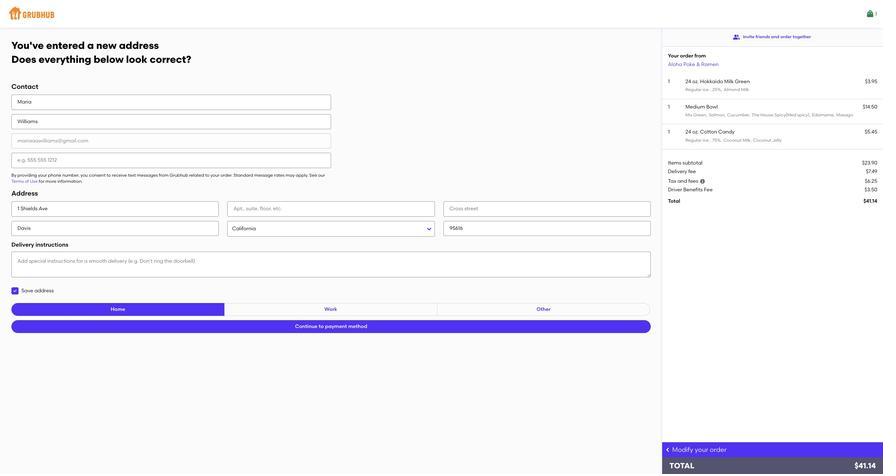 Task type: describe. For each thing, give the bounding box(es) containing it.
continue to payment method button
[[11, 320, 651, 333]]

spicy)
[[798, 112, 810, 117]]

poke
[[684, 61, 696, 67]]

items subtotal
[[668, 160, 703, 166]]

First name text field
[[11, 95, 331, 110]]

save address
[[21, 288, 54, 294]]

Zip text field
[[444, 221, 651, 236]]

related
[[189, 173, 204, 178]]

your
[[668, 53, 679, 59]]

1 vertical spatial and
[[678, 178, 688, 184]]

order.
[[221, 173, 233, 178]]

masago
[[837, 112, 854, 117]]

method
[[348, 324, 367, 330]]

3
[[875, 11, 878, 17]]

work button
[[224, 303, 438, 316]]

everything
[[39, 53, 91, 65]]

salmon
[[709, 112, 725, 117]]

new
[[96, 39, 117, 51]]

information.
[[57, 179, 83, 184]]

24 oz. cotton candy
[[686, 129, 735, 135]]

tax and fees
[[668, 178, 699, 184]]

candy
[[719, 129, 735, 135]]

1 for 24 oz. cotton candy
[[668, 129, 670, 135]]

message
[[254, 173, 273, 178]]

medium
[[686, 104, 706, 110]]

ice for hokkaido
[[703, 87, 709, 92]]

$14.50
[[863, 104, 878, 110]]

edamame
[[812, 112, 834, 117]]

payment
[[325, 324, 347, 330]]

a
[[87, 39, 94, 51]]

City text field
[[11, 221, 219, 236]]

0 horizontal spatial to
[[107, 173, 111, 178]]

people icon image
[[733, 34, 741, 41]]

does
[[11, 53, 36, 65]]

rates
[[274, 173, 285, 178]]

regular for cotton
[[686, 138, 702, 143]]

24 for 24 oz. cotton candy
[[686, 129, 692, 135]]

delivery for delivery instructions
[[11, 241, 34, 248]]

Email email field
[[11, 134, 331, 149]]

aloha
[[668, 61, 683, 67]]

items
[[668, 160, 682, 166]]

may
[[286, 173, 295, 178]]

the
[[752, 112, 760, 117]]

number,
[[62, 173, 79, 178]]

0 horizontal spatial address
[[34, 288, 54, 294]]

1 for 24 oz. hokkaido milk green
[[668, 78, 670, 85]]

hokkaido
[[701, 78, 723, 85]]

delivery for delivery fee
[[668, 169, 688, 175]]

from inside by providing your phone number, you consent to receive text messages from grubhub related to your order. standard message rates may apply. see our terms of use for more information.
[[159, 173, 169, 178]]

$3.50
[[865, 187, 878, 193]]

invite friends and order together
[[743, 34, 811, 39]]

milk for candy
[[743, 138, 751, 143]]

you've entered a new address does everything below look correct?
[[11, 39, 191, 65]]

driver benefits fee
[[668, 187, 713, 193]]

2 coconut from the left
[[754, 138, 772, 143]]

by
[[11, 173, 16, 178]]

cucumber
[[728, 112, 750, 117]]

fee
[[689, 169, 696, 175]]

$14.50 mix green salmon cucumber the house spicy(med spicy) edamame masago
[[686, 104, 878, 117]]

spicy(med
[[775, 112, 797, 117]]

almond
[[724, 87, 740, 92]]

below
[[94, 53, 124, 65]]

for
[[39, 179, 44, 184]]

$6.25
[[865, 178, 878, 184]]

other button
[[437, 303, 651, 316]]

$5.45
[[865, 129, 878, 135]]

house
[[761, 112, 774, 117]]

look
[[126, 53, 147, 65]]

you've
[[11, 39, 44, 51]]

medium bowl
[[686, 104, 718, 110]]

delivery fee
[[668, 169, 696, 175]]

continue to payment method
[[295, 324, 367, 330]]

Address 2 text field
[[228, 201, 435, 217]]

invite
[[743, 34, 755, 39]]

and inside button
[[771, 34, 780, 39]]

3 button
[[866, 7, 878, 20]]

home button
[[11, 303, 225, 316]]

regular for hokkaido
[[686, 87, 702, 92]]

to inside button
[[319, 324, 324, 330]]

consent
[[89, 173, 106, 178]]

$23.90
[[863, 160, 878, 166]]

ramen
[[702, 61, 719, 67]]

terms of use link
[[11, 179, 38, 184]]

modify your order
[[673, 446, 727, 454]]

home
[[111, 306, 125, 312]]

1 vertical spatial $41.14
[[855, 461, 876, 470]]

0 vertical spatial $41.14
[[864, 198, 878, 204]]

phone
[[48, 173, 61, 178]]

aloha poke & ramen link
[[668, 61, 719, 67]]

correct?
[[150, 53, 191, 65]]

order inside button
[[781, 34, 792, 39]]

more
[[46, 179, 56, 184]]

subtotal
[[683, 160, 703, 166]]

$3.95
[[866, 78, 878, 85]]

tax
[[668, 178, 677, 184]]

friends
[[756, 34, 770, 39]]

grubhub
[[170, 173, 188, 178]]

cotton
[[701, 129, 718, 135]]

fee
[[704, 187, 713, 193]]

svg image for save address
[[13, 289, 17, 293]]



Task type: locate. For each thing, give the bounding box(es) containing it.
1 horizontal spatial to
[[205, 173, 210, 178]]

0 vertical spatial ice
[[703, 87, 709, 92]]

1 vertical spatial oz.
[[693, 129, 699, 135]]

fees
[[689, 178, 699, 184]]

svg image left modify
[[666, 447, 671, 453]]

1 vertical spatial green
[[694, 112, 707, 117]]

1 vertical spatial milk
[[741, 87, 750, 92]]

milk inside $3.95 regular ice 25% almond milk
[[741, 87, 750, 92]]

address
[[11, 189, 38, 198]]

address right 'save'
[[34, 288, 54, 294]]

instructions
[[35, 241, 68, 248]]

2 24 from the top
[[686, 129, 692, 135]]

address up "look"
[[119, 39, 159, 51]]

oz. for hokkaido
[[693, 78, 699, 85]]

entered
[[46, 39, 85, 51]]

to left receive
[[107, 173, 111, 178]]

Cross street text field
[[444, 201, 651, 217]]

1 horizontal spatial svg image
[[666, 447, 671, 453]]

1 vertical spatial address
[[34, 288, 54, 294]]

from
[[695, 53, 706, 59], [159, 173, 169, 178]]

0 vertical spatial regular
[[686, 87, 702, 92]]

25%
[[713, 87, 722, 92]]

by providing your phone number, you consent to receive text messages from grubhub related to your order. standard message rates may apply. see our terms of use for more information.
[[11, 173, 325, 184]]

mix
[[686, 112, 693, 117]]

0 horizontal spatial order
[[680, 53, 694, 59]]

and
[[771, 34, 780, 39], [678, 178, 688, 184]]

3 1 from the top
[[668, 129, 670, 135]]

0 vertical spatial green
[[735, 78, 750, 85]]

total down modify
[[670, 461, 695, 470]]

modify
[[673, 446, 694, 454]]

main navigation navigation
[[0, 0, 884, 28]]

oz. left cotton
[[693, 129, 699, 135]]

ice down cotton
[[703, 138, 709, 143]]

1 horizontal spatial coconut
[[754, 138, 772, 143]]

Last name text field
[[11, 114, 331, 129]]

order left together
[[781, 34, 792, 39]]

1 24 from the top
[[686, 78, 692, 85]]

1 vertical spatial total
[[670, 461, 695, 470]]

ice inside $5.45 regular ice 75% coconut milk coconut jelly
[[703, 138, 709, 143]]

ice for cotton
[[703, 138, 709, 143]]

address inside you've entered a new address does everything below look correct?
[[119, 39, 159, 51]]

1 coconut from the left
[[724, 138, 742, 143]]

&
[[697, 61, 701, 67]]

1 horizontal spatial green
[[735, 78, 750, 85]]

milk for milk
[[741, 87, 750, 92]]

1 vertical spatial svg image
[[13, 289, 17, 293]]

milk down the cucumber on the top right of page
[[743, 138, 751, 143]]

$3.95 regular ice 25% almond milk
[[686, 78, 878, 92]]

your right modify
[[695, 446, 709, 454]]

regular inside $5.45 regular ice 75% coconut milk coconut jelly
[[686, 138, 702, 143]]

green inside $14.50 mix green salmon cucumber the house spicy(med spicy) edamame masago
[[694, 112, 707, 117]]

order right modify
[[710, 446, 727, 454]]

1 horizontal spatial delivery
[[668, 169, 688, 175]]

1 vertical spatial from
[[159, 173, 169, 178]]

continue
[[295, 324, 318, 330]]

you
[[81, 173, 88, 178]]

Phone telephone field
[[11, 153, 331, 168]]

delivery
[[668, 169, 688, 175], [11, 241, 34, 248]]

Address 1 text field
[[11, 201, 219, 217]]

0 vertical spatial milk
[[725, 78, 734, 85]]

1 up 'items'
[[668, 129, 670, 135]]

regular down cotton
[[686, 138, 702, 143]]

2 oz. from the top
[[693, 129, 699, 135]]

milk
[[725, 78, 734, 85], [741, 87, 750, 92], [743, 138, 751, 143]]

invite friends and order together button
[[733, 31, 811, 44]]

oz.
[[693, 78, 699, 85], [693, 129, 699, 135]]

1 ice from the top
[[703, 87, 709, 92]]

order up poke
[[680, 53, 694, 59]]

1 down aloha
[[668, 78, 670, 85]]

work
[[325, 306, 337, 312]]

green down medium bowl
[[694, 112, 707, 117]]

receive
[[112, 173, 127, 178]]

svg image right fees
[[700, 178, 706, 184]]

1 horizontal spatial and
[[771, 34, 780, 39]]

2 horizontal spatial svg image
[[700, 178, 706, 184]]

1 horizontal spatial order
[[710, 446, 727, 454]]

2 1 from the top
[[668, 104, 670, 110]]

0 horizontal spatial delivery
[[11, 241, 34, 248]]

0 horizontal spatial and
[[678, 178, 688, 184]]

terms
[[11, 179, 24, 184]]

coconut left 'jelly'
[[754, 138, 772, 143]]

24 down poke
[[686, 78, 692, 85]]

from inside your order from aloha poke & ramen
[[695, 53, 706, 59]]

coconut down candy
[[724, 138, 742, 143]]

2 ice from the top
[[703, 138, 709, 143]]

apply.
[[296, 173, 309, 178]]

providing
[[17, 173, 37, 178]]

ice down hokkaido
[[703, 87, 709, 92]]

24 for 24 oz. hokkaido milk green
[[686, 78, 692, 85]]

total down driver
[[668, 198, 681, 204]]

Delivery instructions text field
[[11, 252, 651, 277]]

driver
[[668, 187, 683, 193]]

address
[[119, 39, 159, 51], [34, 288, 54, 294]]

svg image
[[700, 178, 706, 184], [13, 289, 17, 293], [666, 447, 671, 453]]

1 vertical spatial delivery
[[11, 241, 34, 248]]

benefits
[[684, 187, 703, 193]]

1 vertical spatial regular
[[686, 138, 702, 143]]

save
[[21, 288, 33, 294]]

oz. for cotton
[[693, 129, 699, 135]]

1 horizontal spatial from
[[695, 53, 706, 59]]

2 horizontal spatial your
[[695, 446, 709, 454]]

2 vertical spatial svg image
[[666, 447, 671, 453]]

0 horizontal spatial from
[[159, 173, 169, 178]]

0 horizontal spatial green
[[694, 112, 707, 117]]

milk right almond
[[741, 87, 750, 92]]

2 horizontal spatial order
[[781, 34, 792, 39]]

0 horizontal spatial svg image
[[13, 289, 17, 293]]

our
[[318, 173, 325, 178]]

2 vertical spatial order
[[710, 446, 727, 454]]

0 vertical spatial address
[[119, 39, 159, 51]]

1 vertical spatial 24
[[686, 129, 692, 135]]

delivery down 'items'
[[668, 169, 688, 175]]

2 vertical spatial 1
[[668, 129, 670, 135]]

0 vertical spatial and
[[771, 34, 780, 39]]

together
[[793, 34, 811, 39]]

your order from aloha poke & ramen
[[668, 53, 719, 67]]

1 regular from the top
[[686, 87, 702, 92]]

total
[[668, 198, 681, 204], [670, 461, 695, 470]]

0 horizontal spatial coconut
[[724, 138, 742, 143]]

your left order.
[[211, 173, 220, 178]]

regular inside $3.95 regular ice 25% almond milk
[[686, 87, 702, 92]]

to left the payment
[[319, 324, 324, 330]]

text
[[128, 173, 136, 178]]

milk inside $5.45 regular ice 75% coconut milk coconut jelly
[[743, 138, 751, 143]]

use
[[30, 179, 38, 184]]

and down delivery fee
[[678, 178, 688, 184]]

0 vertical spatial 1
[[668, 78, 670, 85]]

other
[[537, 306, 551, 312]]

milk up almond
[[725, 78, 734, 85]]

of
[[25, 179, 29, 184]]

2 horizontal spatial to
[[319, 324, 324, 330]]

regular up 'medium'
[[686, 87, 702, 92]]

1 vertical spatial order
[[680, 53, 694, 59]]

1 horizontal spatial address
[[119, 39, 159, 51]]

$7.49
[[866, 169, 878, 175]]

1 vertical spatial ice
[[703, 138, 709, 143]]

1 horizontal spatial your
[[211, 173, 220, 178]]

to right the related
[[205, 173, 210, 178]]

0 horizontal spatial your
[[38, 173, 47, 178]]

1
[[668, 78, 670, 85], [668, 104, 670, 110], [668, 129, 670, 135]]

delivery left instructions
[[11, 241, 34, 248]]

bowl
[[707, 104, 718, 110]]

order
[[781, 34, 792, 39], [680, 53, 694, 59], [710, 446, 727, 454]]

green up almond
[[735, 78, 750, 85]]

75%
[[713, 138, 721, 143]]

24 down "mix"
[[686, 129, 692, 135]]

0 vertical spatial svg image
[[700, 178, 706, 184]]

order inside your order from aloha poke & ramen
[[680, 53, 694, 59]]

ice inside $3.95 regular ice 25% almond milk
[[703, 87, 709, 92]]

$41.14
[[864, 198, 878, 204], [855, 461, 876, 470]]

1 for medium bowl
[[668, 104, 670, 110]]

from left grubhub
[[159, 173, 169, 178]]

and right the friends
[[771, 34, 780, 39]]

from up &
[[695, 53, 706, 59]]

0 vertical spatial from
[[695, 53, 706, 59]]

0 vertical spatial delivery
[[668, 169, 688, 175]]

svg image for modify your order
[[666, 447, 671, 453]]

1 1 from the top
[[668, 78, 670, 85]]

0 vertical spatial oz.
[[693, 78, 699, 85]]

your up for
[[38, 173, 47, 178]]

oz. left hokkaido
[[693, 78, 699, 85]]

svg image left 'save'
[[13, 289, 17, 293]]

see
[[310, 173, 317, 178]]

2 vertical spatial milk
[[743, 138, 751, 143]]

$5.45 regular ice 75% coconut milk coconut jelly
[[686, 129, 878, 143]]

0 vertical spatial 24
[[686, 78, 692, 85]]

standard
[[234, 173, 253, 178]]

contact
[[11, 83, 38, 91]]

0 vertical spatial total
[[668, 198, 681, 204]]

1 vertical spatial 1
[[668, 104, 670, 110]]

0 vertical spatial order
[[781, 34, 792, 39]]

1 oz. from the top
[[693, 78, 699, 85]]

coconut
[[724, 138, 742, 143], [754, 138, 772, 143]]

2 regular from the top
[[686, 138, 702, 143]]

1 left 'medium'
[[668, 104, 670, 110]]

delivery instructions
[[11, 241, 68, 248]]



Task type: vqa. For each thing, say whether or not it's contained in the screenshot.
left Coconut
yes



